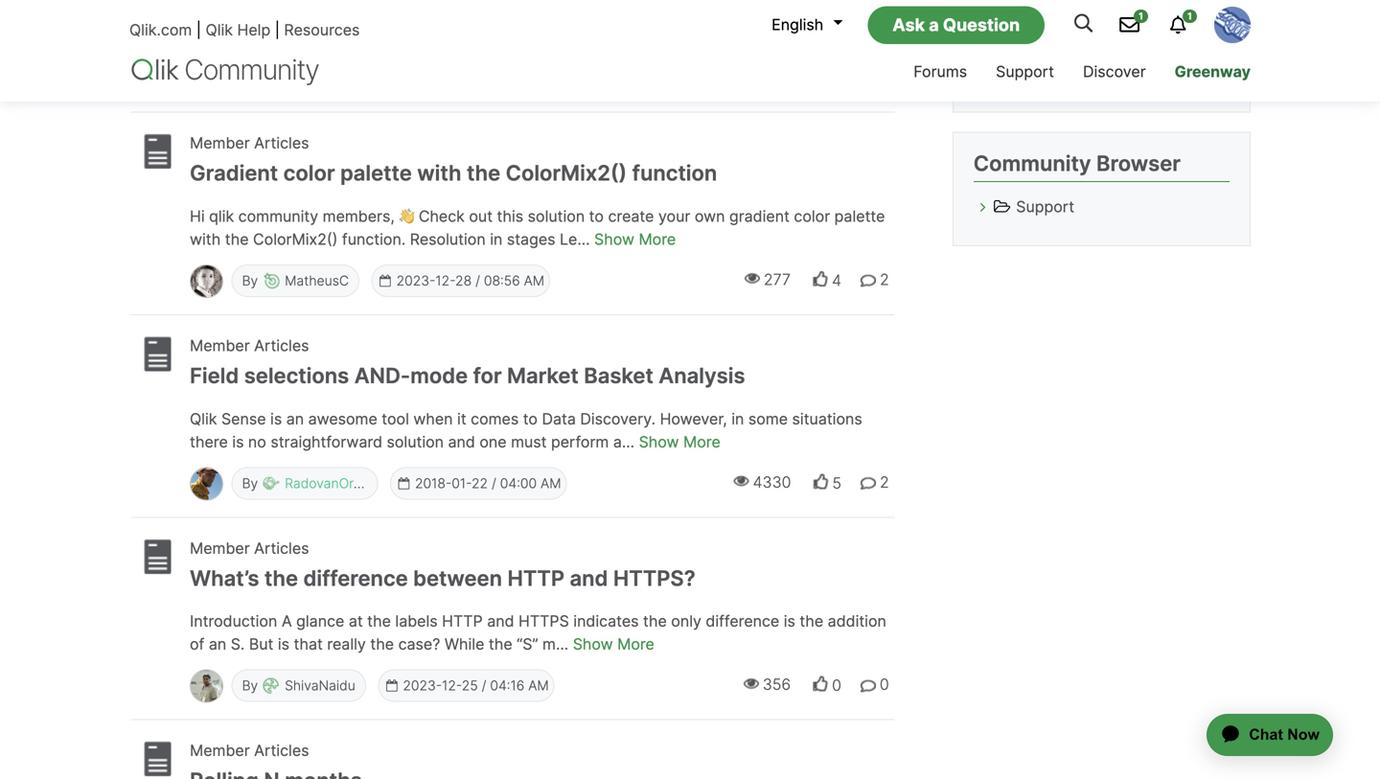 Task type: locate. For each thing, give the bounding box(es) containing it.
1 articles from the top
[[254, 134, 309, 152]]

1 horizontal spatial palette
[[835, 207, 885, 226]]

like image for what's the difference between http and https?
[[813, 676, 828, 692]]

member articles link up what's
[[190, 538, 309, 559]]

color up community
[[283, 160, 335, 186]]

1 member articles link from the top
[[190, 133, 309, 154]]

1 horizontal spatial that
[[584, 27, 613, 46]]

http inside member articles what's the difference between http and https?
[[508, 565, 565, 591]]

member up gradient
[[190, 134, 250, 152]]

partner ambassador image
[[263, 475, 280, 492]]

3 member from the top
[[190, 539, 250, 558]]

articles up selections
[[254, 336, 309, 355]]

is left no
[[232, 433, 244, 451]]

0 vertical spatial to
[[314, 4, 329, 23]]

member articles link
[[190, 133, 309, 154], [190, 335, 309, 356], [190, 538, 309, 559], [190, 741, 309, 762]]

o
[[709, 4, 719, 23]]

with inside member articles gradient color palette with the colormix2() function
[[417, 160, 462, 186]]

1 horizontal spatial or
[[475, 4, 490, 23]]

the up "a"
[[264, 565, 298, 591]]

with inside 'hi qlik community members, 👋 check out this solution to create your own gradient color palette with the colormix2() function. resolution in stages le...'
[[190, 230, 221, 249]]

for
[[473, 363, 502, 389]]

specialist image
[[263, 273, 280, 289]]

https?
[[613, 565, 696, 591]]

show
[[594, 230, 635, 249], [639, 433, 679, 451], [573, 635, 613, 654]]

articles for selections
[[254, 336, 309, 355]]

like image
[[813, 474, 829, 489], [813, 676, 828, 692]]

more down however, at bottom
[[683, 433, 721, 451]]

the inside 'hi qlik community members, 👋 check out this solution to create your own gradient color palette with the colormix2() function. resolution in stages le...'
[[225, 230, 249, 249]]

more up inline
[[494, 4, 531, 23]]

0 vertical spatial show
[[594, 230, 635, 249]]

qlik right o
[[764, 4, 791, 23]]

0 horizontal spatial solution
[[387, 433, 444, 451]]

0 vertical spatial 12-
[[436, 273, 455, 289]]

more for basket
[[683, 433, 721, 451]]

1 vertical spatial solution
[[387, 433, 444, 451]]

1 horizontal spatial one
[[480, 433, 507, 451]]

tags list
[[974, 0, 1230, 55]]

2 or from the left
[[475, 4, 490, 23]]

replies image
[[861, 273, 876, 289], [861, 476, 876, 491]]

case?
[[398, 635, 440, 654]]

https
[[519, 612, 569, 631]]

1 2 from the top
[[880, 270, 889, 289]]

field
[[190, 363, 239, 389]]

am right 04:16
[[528, 678, 549, 694]]

1 vertical spatial colormix2()
[[253, 230, 338, 249]]

12- for with
[[436, 273, 455, 289]]

2 right 5 "link"
[[880, 473, 889, 492]]

greenway link
[[1161, 45, 1265, 102]]

0 vertical spatial views image
[[734, 473, 749, 489]]

12- down 'resolution in'
[[436, 273, 455, 289]]

0 horizontal spatial and
[[448, 433, 475, 451]]

member articles link up gradient
[[190, 133, 309, 154]]

show more down create on the left top
[[594, 230, 676, 249]]

25
[[462, 678, 478, 694]]

0 horizontal spatial more
[[494, 4, 531, 23]]

views image
[[734, 473, 749, 489], [744, 676, 759, 691]]

function.
[[342, 230, 406, 249]]

solution inside 'hi qlik community members, 👋 check out this solution to create your own gradient color palette with the colormix2() function. resolution in stages le...'
[[528, 207, 585, 226]]

1 horizontal spatial 1
[[1188, 11, 1192, 22]]

1 vertical spatial 2
[[880, 473, 889, 492]]

0 vertical spatial of
[[646, 4, 661, 23]]

show down 'indicates' at the bottom
[[573, 635, 613, 654]]

0 vertical spatial and
[[448, 433, 475, 451]]

sense inside "question: how to display or hide one or more internal sheets of a one o more qlik sense app. answer:for convenience, i use a simple inline table that ..."
[[796, 4, 840, 23]]

am for and
[[528, 678, 549, 694]]

member inside member articles gradient color palette with the colormix2() function
[[190, 134, 250, 152]]

show more for https?
[[573, 635, 655, 654]]

0 horizontal spatial that
[[294, 635, 323, 654]]

2 horizontal spatial to
[[589, 207, 604, 226]]

qlik up there
[[190, 410, 217, 428]]

an up straightforward
[[286, 410, 304, 428]]

0 vertical spatial solution
[[528, 207, 585, 226]]

automation link
[[978, 22, 1050, 38]]

1 vertical spatial that
[[294, 635, 323, 654]]

views image for what's the difference between http and https?
[[744, 676, 759, 691]]

0 vertical spatial palette
[[340, 160, 412, 186]]

perform
[[551, 433, 609, 451]]

view all ≫ link
[[974, 75, 1037, 91]]

member down shivanaidu icon
[[190, 742, 250, 760]]

1 vertical spatial replies image
[[861, 476, 876, 491]]

question
[[943, 14, 1020, 35]]

2 member from the top
[[190, 336, 250, 355]]

3 tkb image from the top
[[136, 741, 174, 779]]

1 horizontal spatial color
[[794, 207, 830, 226]]

1 vertical spatial of
[[190, 635, 204, 654]]

1 vertical spatial and
[[570, 565, 608, 591]]

to up convenience,
[[314, 4, 329, 23]]

contributor ii image
[[263, 70, 280, 86]]

2023- for between
[[403, 678, 442, 694]]

it
[[457, 410, 466, 428]]

member articles
[[190, 742, 309, 760]]

1 horizontal spatial /
[[482, 678, 486, 694]]

replies image right 5 "link"
[[861, 476, 876, 491]]

1 vertical spatial to
[[589, 207, 604, 226]]

member
[[190, 134, 250, 152], [190, 336, 250, 355], [190, 539, 250, 558], [190, 742, 250, 760]]

0 vertical spatial an
[[286, 410, 304, 428]]

0 horizontal spatial http
[[442, 612, 483, 631]]

show more link down however, at bottom
[[639, 433, 721, 451]]

valeriofatatis link
[[285, 70, 366, 86]]

show right a...
[[639, 433, 679, 451]]

1 horizontal spatial colormix2()
[[506, 160, 627, 186]]

difference inside introduction a glance at the labels http and https indicates the only difference is the addition of an s. but is that really the case? while the "s" m...
[[706, 612, 780, 631]]

1 | from the left
[[196, 21, 201, 39]]

show more link for basket
[[639, 433, 721, 451]]

1 replies image from the top
[[861, 273, 876, 289]]

2 vertical spatial show more link
[[573, 635, 655, 654]]

2 more from the left
[[723, 4, 760, 23]]

application
[[1162, 691, 1356, 779]]

member articles link down contributor ii image on the left bottom of the page
[[190, 741, 309, 762]]

2023-12-28 / 08:56 am
[[396, 273, 545, 289]]

1 vertical spatial an
[[209, 635, 226, 654]]

convenience,
[[287, 27, 383, 46]]

tkb image left what's
[[136, 538, 174, 576]]

introduction
[[190, 612, 277, 631]]

1 vertical spatial http
[[442, 612, 483, 631]]

1 vertical spatial palette
[[835, 207, 885, 226]]

and
[[448, 433, 475, 451], [570, 565, 608, 591], [487, 612, 514, 631]]

1 vertical spatial more
[[683, 433, 721, 451]]

hide
[[408, 4, 439, 23]]

gradient
[[190, 160, 278, 186]]

qlik.com link
[[129, 21, 192, 39]]

by left the specialist icon
[[242, 273, 262, 289]]

2 by from the top
[[242, 273, 262, 289]]

1 vertical spatial sense
[[221, 410, 266, 428]]

by left contributor ii icon
[[242, 70, 262, 86]]

one
[[443, 4, 470, 23], [678, 4, 705, 23], [480, 433, 507, 451]]

2 2 from the top
[[880, 473, 889, 492]]

member articles field selections and-mode for market basket analysis
[[190, 336, 745, 389]]

2 tkb image from the top
[[136, 538, 174, 576]]

/ right 22
[[492, 475, 496, 492]]

4 by from the top
[[242, 678, 262, 694]]

12-
[[436, 273, 455, 289], [442, 678, 462, 694]]

0 vertical spatial more
[[639, 230, 676, 249]]

mode
[[410, 363, 468, 389]]

12- for between
[[442, 678, 462, 694]]

colormix2() up 'hi qlik community members, 👋 check out this solution to create your own gradient color palette with the colormix2() function. resolution in stages le...'
[[506, 160, 627, 186]]

1 more from the left
[[494, 4, 531, 23]]

one left o
[[678, 4, 705, 23]]

0 vertical spatial with
[[417, 160, 462, 186]]

to inside 'hi qlik community members, 👋 check out this solution to create your own gradient color palette with the colormix2() function. resolution in stages le...'
[[589, 207, 604, 226]]

/ right 28
[[476, 273, 480, 289]]

1 horizontal spatial to
[[523, 410, 538, 428]]

2023- down case?
[[403, 678, 442, 694]]

the right at
[[367, 612, 391, 631]]

2 vertical spatial show more
[[573, 635, 655, 654]]

member articles link up field
[[190, 335, 309, 356]]

like image for field selections and-mode for market basket analysis
[[813, 474, 829, 489]]

replies image right '4' link
[[861, 273, 876, 289]]

1 vertical spatial support
[[1016, 198, 1075, 216]]

solution
[[528, 207, 585, 226], [387, 433, 444, 451]]

show more
[[594, 230, 676, 249], [639, 433, 721, 451], [573, 635, 655, 654]]

that inside introduction a glance at the labels http and https indicates the only difference is the addition of an s. but is that really the case? while the "s" m...
[[294, 635, 323, 654]]

1 horizontal spatial an
[[286, 410, 304, 428]]

qlik.com
[[129, 21, 192, 39]]

menu bar containing forums
[[781, 45, 1265, 102]]

http inside introduction a glance at the labels http and https indicates the only difference is the addition of an s. but is that really the case? while the "s" m...
[[442, 612, 483, 631]]

1 vertical spatial tkb image
[[136, 538, 174, 576]]

0 vertical spatial http
[[508, 565, 565, 591]]

or up i
[[389, 4, 404, 23]]

by left contributor ii image on the left bottom of the page
[[242, 678, 262, 694]]

4 member from the top
[[190, 742, 250, 760]]

0 vertical spatial that
[[584, 27, 613, 46]]

analysis
[[659, 363, 745, 389]]

colormix2() down community
[[253, 230, 338, 249]]

m...
[[543, 635, 569, 654]]

i
[[387, 27, 391, 46]]

2 vertical spatial show
[[573, 635, 613, 654]]

/ right 25
[[482, 678, 486, 694]]

a right ask
[[929, 14, 939, 35]]

sense up no
[[221, 410, 266, 428]]

sense
[[796, 4, 840, 23], [221, 410, 266, 428]]

ask a question link
[[868, 6, 1045, 44]]

out
[[469, 207, 493, 226]]

0 vertical spatial support
[[996, 62, 1054, 81]]

of left s.
[[190, 635, 204, 654]]

1 tkb image from the top
[[136, 133, 174, 171]]

member inside member articles link
[[190, 742, 250, 760]]

palette up '4' link
[[835, 207, 885, 226]]

member up what's
[[190, 539, 250, 558]]

simple
[[438, 27, 485, 46]]

member for field
[[190, 336, 250, 355]]

articles for the
[[254, 539, 309, 558]]

solution down when
[[387, 433, 444, 451]]

5 link
[[833, 473, 848, 494]]

0 vertical spatial difference
[[303, 565, 408, 591]]

am right 08:56 at the top
[[524, 273, 545, 289]]

tkb image left gradient
[[136, 133, 174, 171]]

http
[[508, 565, 565, 591], [442, 612, 483, 631]]

2 vertical spatial /
[[482, 678, 486, 694]]

show more for basket
[[639, 433, 721, 451]]

views image
[[745, 271, 760, 286]]

1 vertical spatial 12-
[[442, 678, 462, 694]]

1 horizontal spatial more
[[723, 4, 760, 23]]

2 right '4' link
[[880, 270, 889, 289]]

articles inside member articles field selections and-mode for market basket analysis
[[254, 336, 309, 355]]

palette
[[340, 160, 412, 186], [835, 207, 885, 226]]

views image left "356"
[[744, 676, 759, 691]]

2023-
[[396, 273, 436, 289], [403, 678, 442, 694]]

the
[[467, 160, 501, 186], [225, 230, 249, 249], [264, 565, 298, 591], [367, 612, 391, 631], [643, 612, 667, 631], [800, 612, 824, 631], [370, 635, 394, 654], [489, 635, 513, 654]]

/ for http
[[482, 678, 486, 694]]

forums
[[914, 62, 967, 81]]

ask
[[893, 14, 925, 35]]

that inside "question: how to display or hide one or more internal sheets of a one o more qlik sense app. answer:for convenience, i use a simple inline table that ..."
[[584, 27, 613, 46]]

3 member articles link from the top
[[190, 538, 309, 559]]

0 vertical spatial colormix2()
[[506, 160, 627, 186]]

1 vertical spatial show
[[639, 433, 679, 451]]

http up while
[[442, 612, 483, 631]]

2 1 from the left
[[1188, 11, 1192, 22]]

browser
[[1097, 151, 1181, 176]]

1 up discover
[[1139, 11, 1144, 22]]

replies image for field selections and-mode for market basket analysis
[[861, 476, 876, 491]]

and inside introduction a glance at the labels http and https indicates the only difference is the addition of an s. but is that really the case? while the "s" m...
[[487, 612, 514, 631]]

awesome
[[308, 410, 377, 428]]

member up field
[[190, 336, 250, 355]]

and inside member articles what's the difference between http and https?
[[570, 565, 608, 591]]

use
[[395, 27, 421, 46]]

0 vertical spatial show more link
[[594, 230, 676, 249]]

by for gradient
[[242, 273, 262, 289]]

0 horizontal spatial 1
[[1139, 11, 1144, 22]]

resources
[[284, 21, 360, 39]]

like image left 5
[[813, 474, 829, 489]]

1 horizontal spatial solution
[[528, 207, 585, 226]]

0 horizontal spatial /
[[476, 273, 480, 289]]

must
[[511, 433, 547, 451]]

articles up gradient
[[254, 134, 309, 152]]

0 vertical spatial like image
[[813, 474, 829, 489]]

that left ...
[[584, 27, 613, 46]]

to up 'le...'
[[589, 207, 604, 226]]

by left partner ambassador icon
[[242, 475, 262, 492]]

2 like image from the top
[[813, 676, 828, 692]]

with up check
[[417, 160, 462, 186]]

2
[[880, 270, 889, 289], [880, 473, 889, 492]]

an
[[286, 410, 304, 428], [209, 635, 226, 654]]

2 vertical spatial more
[[617, 635, 655, 654]]

| right help
[[275, 21, 280, 39]]

articles inside member articles what's the difference between http and https?
[[254, 539, 309, 558]]

menu bar
[[781, 45, 1265, 102]]

radovanoresky link
[[285, 475, 383, 492]]

create
[[608, 207, 654, 226]]

articles down contributor ii image on the left bottom of the page
[[254, 742, 309, 760]]

am for market
[[541, 475, 561, 492]]

show more link
[[594, 230, 676, 249], [639, 433, 721, 451], [573, 635, 655, 654]]

between
[[413, 565, 502, 591]]

0 horizontal spatial colormix2()
[[253, 230, 338, 249]]

0 horizontal spatial color
[[283, 160, 335, 186]]

show down create on the left top
[[594, 230, 635, 249]]

difference right "only"
[[706, 612, 780, 631]]

0 horizontal spatial of
[[190, 635, 204, 654]]

the inside member articles gradient color palette with the colormix2() function
[[467, 160, 501, 186]]

0 horizontal spatial sense
[[221, 410, 266, 428]]

support inside dropdown button
[[996, 62, 1054, 81]]

0 vertical spatial 2
[[880, 270, 889, 289]]

discover button
[[1069, 45, 1161, 102]]

more down your
[[639, 230, 676, 249]]

0 inside 0 link
[[832, 676, 842, 695]]

a right use
[[426, 27, 434, 46]]

or up simple
[[475, 4, 490, 23]]

| right qlik.com link on the left
[[196, 21, 201, 39]]

22
[[472, 475, 488, 492]]

1 vertical spatial 2023-
[[403, 678, 442, 694]]

1 vertical spatial color
[[794, 207, 830, 226]]

is right but
[[278, 635, 289, 654]]

am right 04:00
[[541, 475, 561, 492]]

1 left qlikduck icon
[[1188, 11, 1192, 22]]

2 horizontal spatial a
[[929, 14, 939, 35]]

tkb image
[[136, 133, 174, 171], [136, 538, 174, 576], [136, 741, 174, 779]]

one down the comes on the left bottom of page
[[480, 433, 507, 451]]

articles for color
[[254, 134, 309, 152]]

0 right replies icon
[[880, 676, 889, 694]]

0 horizontal spatial 0
[[832, 676, 842, 695]]

show more down 'indicates' at the bottom
[[573, 635, 655, 654]]

to inside 'qlik sense is an awesome tool when it comes to data discovery. however, in some situations there is no straightforward solution and one must perform a...'
[[523, 410, 538, 428]]

1 vertical spatial difference
[[706, 612, 780, 631]]

shivanaidu image
[[191, 671, 222, 702]]

indicates
[[574, 612, 639, 631]]

one up simple
[[443, 4, 470, 23]]

2 replies image from the top
[[861, 476, 876, 491]]

and left https
[[487, 612, 514, 631]]

2 horizontal spatial /
[[492, 475, 496, 492]]

1 horizontal spatial with
[[417, 160, 462, 186]]

2 vertical spatial to
[[523, 410, 538, 428]]

tkb image left "member articles"
[[136, 741, 174, 779]]

0 horizontal spatial palette
[[340, 160, 412, 186]]

12- down while
[[442, 678, 462, 694]]

2023- for with
[[396, 273, 436, 289]]

show more down however, at bottom
[[639, 433, 721, 451]]

0 horizontal spatial difference
[[303, 565, 408, 591]]

4 member articles link from the top
[[190, 741, 309, 762]]

0 vertical spatial /
[[476, 273, 480, 289]]

1 vertical spatial /
[[492, 475, 496, 492]]

color right gradient
[[794, 207, 830, 226]]

2 articles from the top
[[254, 336, 309, 355]]

member inside member articles field selections and-mode for market basket analysis
[[190, 336, 250, 355]]

and down it
[[448, 433, 475, 451]]

/
[[476, 273, 480, 289], [492, 475, 496, 492], [482, 678, 486, 694]]

views image left 4330 in the bottom right of the page
[[734, 473, 749, 489]]

colormix2() inside 'hi qlik community members, 👋 check out this solution to create your own gradient color palette with the colormix2() function. resolution in stages le...'
[[253, 230, 338, 249]]

the up out
[[467, 160, 501, 186]]

1 horizontal spatial and
[[487, 612, 514, 631]]

difference
[[303, 565, 408, 591], [706, 612, 780, 631]]

basket
[[584, 363, 654, 389]]

replies image
[[861, 679, 876, 694]]

2 horizontal spatial and
[[570, 565, 608, 591]]

1 horizontal spatial difference
[[706, 612, 780, 631]]

2 vertical spatial am
[[528, 678, 549, 694]]

more down 'indicates' at the bottom
[[617, 635, 655, 654]]

like image left 0 link
[[813, 676, 828, 692]]

0 horizontal spatial with
[[190, 230, 221, 249]]

tkb image for gradient color palette with the colormix2() function
[[136, 133, 174, 171]]

1 vertical spatial am
[[541, 475, 561, 492]]

1 horizontal spatial a
[[665, 4, 674, 23]]

0 horizontal spatial |
[[196, 21, 201, 39]]

articles up what's
[[254, 539, 309, 558]]

1 vertical spatial with
[[190, 230, 221, 249]]

2 member articles link from the top
[[190, 335, 309, 356]]

ask a question
[[893, 14, 1020, 35]]

0 vertical spatial 2023-
[[396, 273, 436, 289]]

articles
[[254, 134, 309, 152], [254, 336, 309, 355], [254, 539, 309, 558], [254, 742, 309, 760]]

community browser heading
[[974, 151, 1181, 176]]

an left s.
[[209, 635, 226, 654]]

with down hi
[[190, 230, 221, 249]]

the down qlik
[[225, 230, 249, 249]]

to up must
[[523, 410, 538, 428]]

1 vertical spatial like image
[[813, 676, 828, 692]]

0 vertical spatial tkb image
[[136, 133, 174, 171]]

articles inside member articles gradient color palette with the colormix2() function
[[254, 134, 309, 152]]

sense left app.
[[796, 4, 840, 23]]

app.
[[845, 4, 878, 23]]

1 vertical spatial show more link
[[639, 433, 721, 451]]

solution up 'le...'
[[528, 207, 585, 226]]

of right sheets
[[646, 4, 661, 23]]

valeriofatatis image
[[191, 63, 222, 94]]

show more link down create on the left top
[[594, 230, 676, 249]]

3 articles from the top
[[254, 539, 309, 558]]

show more for function
[[594, 230, 676, 249]]

3 by from the top
[[242, 475, 262, 492]]

and up 'indicates' at the bottom
[[570, 565, 608, 591]]

qlik image
[[129, 57, 321, 87]]

0 vertical spatial show more
[[594, 230, 676, 249]]

that
[[584, 27, 613, 46], [294, 635, 323, 654]]

1 like image from the top
[[813, 474, 829, 489]]

0 vertical spatial sense
[[796, 4, 840, 23]]

1 horizontal spatial of
[[646, 4, 661, 23]]

member inside member articles what's the difference between http and https?
[[190, 539, 250, 558]]

only
[[671, 612, 702, 631]]

4330
[[753, 473, 791, 492]]

check
[[419, 207, 465, 226]]

1 horizontal spatial http
[[508, 565, 565, 591]]

the inside member articles what's the difference between http and https?
[[264, 565, 298, 591]]

a left o
[[665, 4, 674, 23]]

show more link down 'indicates' at the bottom
[[573, 635, 655, 654]]

1 member from the top
[[190, 134, 250, 152]]

that down glance
[[294, 635, 323, 654]]

member articles gradient color palette with the colormix2() function
[[190, 134, 717, 186]]

contributor ii image
[[263, 678, 280, 694]]

difference up at
[[303, 565, 408, 591]]

1 vertical spatial views image
[[744, 676, 759, 691]]

to for with
[[589, 207, 604, 226]]

1 horizontal spatial |
[[275, 21, 280, 39]]

sense inside 'qlik sense is an awesome tool when it comes to data discovery. however, in some situations there is no straightforward solution and one must perform a...'
[[221, 410, 266, 428]]



Task type: describe. For each thing, give the bounding box(es) containing it.
field selections and-mode for market basket analysis link
[[190, 363, 894, 389]]

matheusc image
[[191, 265, 222, 297]]

0 horizontal spatial one
[[443, 4, 470, 23]]

the left "s"
[[489, 635, 513, 654]]

stages
[[507, 230, 556, 249]]

views image for field selections and-mode for market basket analysis
[[734, 473, 749, 489]]

2 | from the left
[[275, 21, 280, 39]]

member articles what's the difference between http and https?
[[190, 539, 696, 591]]

function
[[632, 160, 717, 186]]

http for labels
[[442, 612, 483, 631]]

an inside introduction a glance at the labels http and https indicates the only difference is the addition of an s. but is that really the case? while the "s" m...
[[209, 635, 226, 654]]

2018-01-22 / 04:00 am
[[415, 475, 561, 492]]

what's
[[190, 565, 259, 591]]

qlik inside "question: how to display or hide one or more internal sheets of a one o more qlik sense app. answer:for convenience, i use a simple inline table that ..."
[[764, 4, 791, 23]]

0 link
[[832, 676, 848, 697]]

introduction a glance at the labels http and https indicates the only difference is the addition of an s. but is that really the case? while the "s" m...
[[190, 612, 887, 654]]

qlik.com | qlik help | resources
[[129, 21, 360, 39]]

1 horizontal spatial 0
[[880, 676, 889, 694]]

members,
[[323, 207, 395, 226]]

4
[[832, 271, 842, 290]]

qlik
[[209, 207, 234, 226]]

277
[[764, 270, 791, 289]]

am for colormix2()
[[524, 273, 545, 289]]

an inside 'qlik sense is an awesome tool when it comes to data discovery. however, in some situations there is no straightforward solution and one must perform a...'
[[286, 410, 304, 428]]

english button
[[762, 9, 843, 41]]

forums button
[[899, 45, 982, 102]]

resources link
[[284, 21, 360, 39]]

by for field
[[242, 475, 262, 492]]

gradient
[[729, 207, 790, 226]]

community
[[974, 151, 1091, 176]]

member for what's
[[190, 539, 250, 558]]

resolution in
[[410, 230, 503, 249]]

english
[[772, 15, 824, 34]]

the left addition
[[800, 612, 824, 631]]

show for basket
[[639, 433, 679, 451]]

discovery.
[[580, 410, 656, 428]]

table
[[543, 27, 579, 46]]

the right really
[[370, 635, 394, 654]]

while
[[445, 635, 484, 654]]

tkb image
[[136, 335, 174, 374]]

2 for gradient color palette with the colormix2() function
[[880, 270, 889, 289]]

one inside 'qlik sense is an awesome tool when it comes to data discovery. however, in some situations there is no straightforward solution and one must perform a...'
[[480, 433, 507, 451]]

4 link
[[832, 270, 848, 291]]

show for https?
[[573, 635, 613, 654]]

in
[[732, 410, 744, 428]]

support link
[[1016, 198, 1075, 216]]

member articles link for gradient
[[190, 133, 309, 154]]

all
[[1008, 75, 1024, 91]]

04:00
[[500, 475, 537, 492]]

show more link for function
[[594, 230, 676, 249]]

support for support link
[[1016, 198, 1075, 216]]

s.
[[231, 635, 245, 654]]

1 or from the left
[[389, 4, 404, 23]]

support for support dropdown button
[[996, 62, 1054, 81]]

answer:for
[[190, 27, 283, 46]]

there
[[190, 433, 228, 451]]

5
[[833, 474, 842, 493]]

is down selections
[[270, 410, 282, 428]]

however,
[[660, 410, 727, 428]]

tkb image for what's the difference between http and https?
[[136, 538, 174, 576]]

01-
[[452, 475, 472, 492]]

radovanoresky
[[285, 475, 383, 492]]

help
[[237, 21, 271, 39]]

and inside 'qlik sense is an awesome tool when it comes to data discovery. however, in some situations there is no straightforward solution and one must perform a...'
[[448, 433, 475, 451]]

own
[[695, 207, 725, 226]]

more for function
[[639, 230, 676, 249]]

qlik sense is an awesome tool when it comes to data discovery. however, in some situations there is no straightforward solution and one must perform a...
[[190, 410, 862, 451]]

is up "356"
[[784, 612, 796, 631]]

and for https?
[[570, 565, 608, 591]]

member articles link for field
[[190, 335, 309, 356]]

your
[[659, 207, 691, 226]]

member articles link for what's
[[190, 538, 309, 559]]

matheusc link
[[285, 273, 349, 289]]

color inside 'hi qlik community members, 👋 check out this solution to create your own gradient color palette with the colormix2() function. resolution in stages le...'
[[794, 207, 830, 226]]

and for https
[[487, 612, 514, 631]]

but
[[249, 635, 274, 654]]

data
[[542, 410, 576, 428]]

08:56
[[484, 273, 520, 289]]

gradient color palette with the colormix2() function link
[[190, 160, 894, 186]]

addition
[[828, 612, 887, 631]]

community browser
[[974, 151, 1181, 176]]

and-
[[354, 363, 410, 389]]

palette inside 'hi qlik community members, 👋 check out this solution to create your own gradient color palette with the colormix2() function. resolution in stages le...'
[[835, 207, 885, 226]]

show more link for https?
[[573, 635, 655, 654]]

qlik left help
[[206, 21, 233, 39]]

category image
[[993, 199, 1012, 215]]

to for mode
[[523, 410, 538, 428]]

to inside "question: how to display or hide one or more internal sheets of a one o more qlik sense app. answer:for convenience, i use a simple inline table that ..."
[[314, 4, 329, 23]]

member for gradient
[[190, 134, 250, 152]]

market
[[507, 363, 579, 389]]

/ for for
[[492, 475, 496, 492]]

replies image for gradient color palette with the colormix2() function
[[861, 273, 876, 289]]

no
[[248, 433, 266, 451]]

selections
[[244, 363, 349, 389]]

of inside "question: how to display or hide one or more internal sheets of a one o more qlik sense app. answer:for convenience, i use a simple inline table that ..."
[[646, 4, 661, 23]]

internal
[[535, 4, 589, 23]]

automation
[[978, 22, 1050, 38]]

really
[[327, 635, 366, 654]]

labels
[[395, 612, 438, 631]]

color inside member articles gradient color palette with the colormix2() function
[[283, 160, 335, 186]]

community
[[238, 207, 318, 226]]

2018-
[[415, 475, 452, 492]]

4 articles from the top
[[254, 742, 309, 760]]

2 horizontal spatial one
[[678, 4, 705, 23]]

hi
[[190, 207, 205, 226]]

2 for field selections and-mode for market basket analysis
[[880, 473, 889, 492]]

this
[[497, 207, 524, 226]]

qlikduck image
[[1215, 7, 1251, 43]]

shivanaidu
[[285, 678, 355, 694]]

qlik help link
[[206, 21, 271, 39]]

show for function
[[594, 230, 635, 249]]

tool
[[382, 410, 409, 428]]

more for https?
[[617, 635, 655, 654]]

1 1 from the left
[[1139, 11, 1144, 22]]

colormix2() inside member articles gradient color palette with the colormix2() function
[[506, 160, 627, 186]]

display
[[333, 4, 384, 23]]

greenway
[[1175, 62, 1251, 81]]

support button
[[982, 45, 1069, 102]]

1 by from the top
[[242, 70, 262, 86]]

by for what's
[[242, 678, 262, 694]]

sheets
[[593, 4, 642, 23]]

difference inside member articles what's the difference between http and https?
[[303, 565, 408, 591]]

a
[[282, 612, 292, 631]]

👋
[[399, 207, 414, 226]]

radovanoresky image
[[191, 468, 222, 500]]

some
[[749, 410, 788, 428]]

a...
[[613, 433, 635, 451]]

0 horizontal spatial a
[[426, 27, 434, 46]]

glance
[[296, 612, 344, 631]]

qlik inside 'qlik sense is an awesome tool when it comes to data discovery. however, in some situations there is no straightforward solution and one must perform a...'
[[190, 410, 217, 428]]

how
[[277, 4, 310, 23]]

"s"
[[517, 635, 538, 654]]

hi qlik community members, 👋 check out this solution to create your own gradient color palette with the colormix2() function. resolution in stages le...
[[190, 207, 885, 249]]

inline
[[490, 27, 539, 46]]

situations
[[792, 410, 862, 428]]

matheusc
[[285, 273, 349, 289]]

2023-12-25 / 04:16 am
[[403, 678, 549, 694]]

/ for the
[[476, 273, 480, 289]]

solution inside 'qlik sense is an awesome tool when it comes to data discovery. however, in some situations there is no straightforward solution and one must perform a...'
[[387, 433, 444, 451]]

http for between
[[508, 565, 565, 591]]

like image
[[813, 271, 828, 287]]

the left "only"
[[643, 612, 667, 631]]

of inside introduction a glance at the labels http and https indicates the only difference is the addition of an s. but is that really the case? while the "s" m...
[[190, 635, 204, 654]]

question:
[[190, 4, 273, 23]]

palette inside member articles gradient color palette with the colormix2() function
[[340, 160, 412, 186]]



Task type: vqa. For each thing, say whether or not it's contained in the screenshot.
Hello!
no



